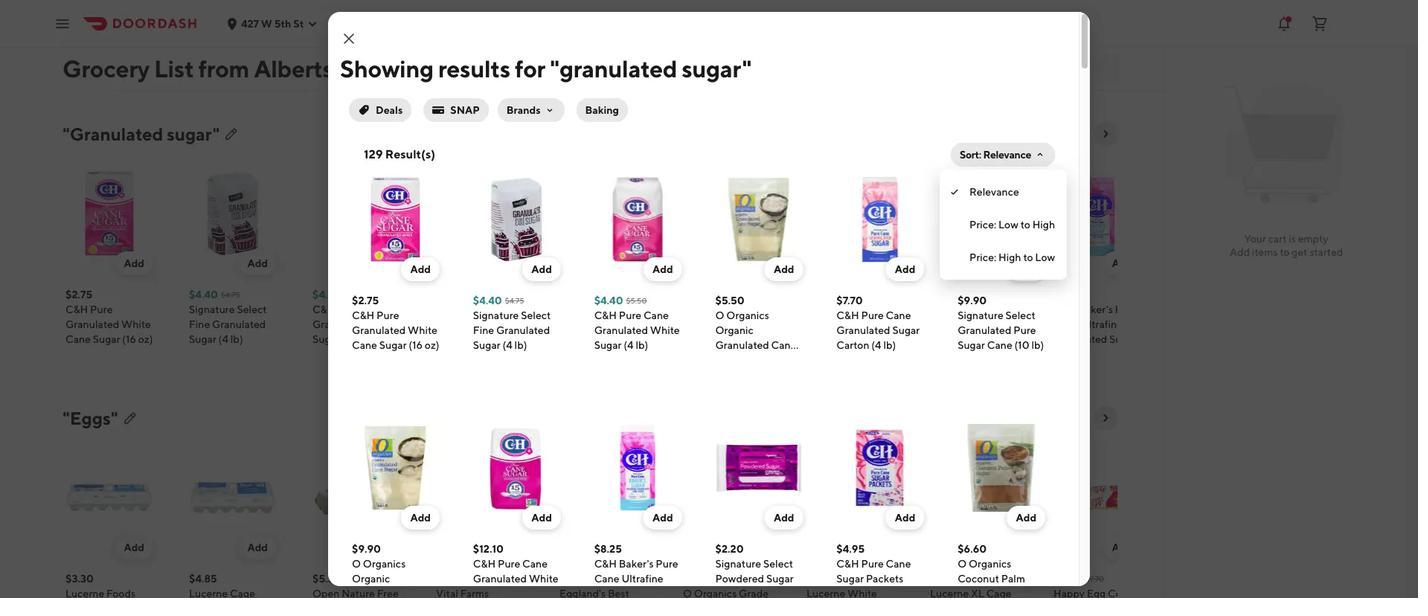 Task type: locate. For each thing, give the bounding box(es) containing it.
1 vertical spatial relevance
[[970, 186, 1020, 198]]

0 horizontal spatial (32
[[466, 348, 481, 360]]

granulated inside signature select granulated pure sugar cane (10 lb)
[[683, 319, 737, 330]]

(4 inside c&h pure cane granulated sugar carton (4 lb)
[[595, 333, 605, 345]]

results
[[438, 54, 511, 83]]

unsalted down fed
[[436, 49, 479, 61]]

0 horizontal spatial $4.40 $4.75 signature select fine granulated sugar (4 lb)
[[189, 289, 267, 345]]

c&h pure cane granulated white sugar (4 lb) image
[[594, 176, 682, 264]]

c&h
[[66, 304, 88, 316], [313, 304, 335, 316], [560, 304, 582, 316], [930, 304, 953, 316], [1054, 304, 1077, 316], [352, 310, 375, 322], [594, 310, 617, 322], [837, 310, 859, 322], [473, 558, 496, 570], [594, 558, 617, 570], [837, 558, 859, 570]]

next image right previous icon
[[1100, 128, 1112, 140]]

next image right previous image at right bottom
[[1100, 412, 1112, 424]]

$9.90 inside $9.90 o organics organic granulated ca
[[352, 543, 381, 555]]

organic
[[436, 319, 474, 330], [807, 319, 845, 330], [716, 325, 754, 336], [352, 573, 390, 585]]

1 vertical spatial $12.10 c&h pure cane granulated white sugar (10 lb)
[[473, 543, 559, 598]]

0 vertical spatial $12.10 c&h pure cane granulated white sugar (10 lb)
[[930, 289, 1016, 345]]

butter
[[240, 19, 270, 31], [1105, 19, 1135, 31], [357, 34, 388, 46], [66, 49, 96, 61], [481, 49, 511, 61], [560, 49, 590, 61], [1101, 49, 1131, 61]]

next image for $3.30
[[1100, 412, 1112, 424]]

1 horizontal spatial $6.60
[[1054, 573, 1083, 585]]

add button
[[115, 252, 153, 275], [115, 252, 153, 275], [238, 252, 277, 275], [238, 252, 277, 275], [362, 252, 400, 275], [362, 252, 400, 275], [486, 252, 524, 275], [486, 252, 524, 275], [609, 252, 648, 275], [609, 252, 648, 275], [733, 252, 771, 275], [733, 252, 771, 275], [856, 252, 895, 275], [856, 252, 895, 275], [980, 252, 1018, 275], [980, 252, 1018, 275], [1103, 252, 1142, 275], [1103, 252, 1142, 275], [402, 258, 440, 281], [402, 258, 440, 281], [523, 258, 561, 281], [523, 258, 561, 281], [644, 258, 682, 281], [644, 258, 682, 281], [765, 258, 804, 281], [765, 258, 804, 281], [886, 258, 925, 281], [886, 258, 925, 281], [1008, 258, 1046, 281], [1008, 258, 1046, 281], [402, 506, 440, 530], [402, 506, 440, 530], [523, 506, 561, 530], [523, 506, 561, 530], [644, 506, 682, 530], [644, 506, 682, 530], [765, 506, 804, 530], [765, 506, 804, 530], [886, 506, 925, 530], [886, 506, 925, 530], [1008, 506, 1046, 530], [1008, 506, 1046, 530], [115, 536, 153, 560], [115, 536, 153, 560], [238, 536, 277, 560], [238, 536, 277, 560], [362, 536, 400, 560], [362, 536, 400, 560], [486, 536, 524, 560], [486, 536, 524, 560], [609, 536, 648, 560], [609, 536, 648, 560], [733, 536, 771, 560], [733, 536, 771, 560], [856, 536, 895, 560], [856, 536, 895, 560], [980, 536, 1018, 560], [980, 536, 1018, 560], [1103, 536, 1142, 560], [1103, 536, 1142, 560]]

$4.95 $7.15
[[807, 4, 855, 16]]

lb)
[[231, 333, 243, 345], [354, 333, 367, 345], [607, 333, 619, 345], [757, 333, 770, 345], [977, 333, 990, 345], [515, 339, 527, 351], [636, 339, 649, 351], [884, 339, 896, 351], [1032, 339, 1045, 351], [1066, 348, 1079, 360], [520, 588, 532, 598]]

o for (64
[[807, 304, 816, 316]]

$6.60 for o
[[958, 543, 987, 555]]

signature inside $9.90 signature select granulated pure sugar cane (10 lb)
[[958, 310, 1004, 322]]

organics inside $5.50 o organics organic granulated cane sugar (32 oz)
[[727, 310, 769, 322]]

butter inside $4.95 $7.15 kerrygold pure irish unsalted butter (8 oz)
[[560, 49, 590, 61]]

0 vertical spatial $6.60
[[958, 543, 987, 555]]

organic for $9.90 o organics organic granulated cane sugar (64 oz)
[[807, 319, 845, 330]]

0 vertical spatial price:
[[970, 219, 997, 231]]

0 horizontal spatial $12.10 c&h pure cane granulated white sugar (10 lb)
[[473, 543, 559, 598]]

$9.90 inside $9.90 o organics organic granulated cane sugar (64 oz)
[[807, 289, 836, 301]]

0 horizontal spatial fine
[[189, 319, 210, 330]]

baker's inside $8.25 c&h baker's pure cane ultrafine granulated sug
[[619, 558, 654, 570]]

0 vertical spatial relevance
[[984, 149, 1032, 161]]

sort: relevance button
[[951, 143, 1055, 167]]

unsalted down cream
[[98, 49, 141, 61]]

unsalted up 'european'
[[189, 34, 232, 46]]

$6.60 right palm
[[1054, 573, 1083, 585]]

1 vertical spatial low
[[1036, 252, 1056, 264]]

0 vertical spatial $7.70
[[837, 295, 863, 307]]

add
[[1230, 246, 1251, 258], [124, 258, 144, 269], [247, 258, 268, 269], [371, 258, 392, 269], [495, 258, 515, 269], [618, 258, 639, 269], [742, 258, 762, 269], [865, 258, 886, 269], [989, 258, 1009, 269], [1112, 258, 1133, 269], [410, 264, 431, 275], [532, 264, 552, 275], [653, 264, 673, 275], [774, 264, 795, 275], [895, 264, 916, 275], [1016, 264, 1037, 275], [410, 512, 431, 524], [532, 512, 552, 524], [653, 512, 673, 524], [774, 512, 795, 524], [895, 512, 916, 524], [1016, 512, 1037, 524], [124, 542, 144, 554], [247, 542, 268, 554], [371, 542, 392, 554], [495, 542, 515, 554], [618, 542, 639, 554], [742, 542, 762, 554], [865, 542, 886, 554], [989, 542, 1009, 554], [1112, 542, 1133, 554]]

previous image
[[1070, 412, 1082, 424]]

o organics organic granulated cane sugar (32 oz) image
[[716, 176, 804, 264]]

1 horizontal spatial carton
[[837, 339, 870, 351]]

1 horizontal spatial $12.10
[[930, 289, 961, 301]]

delete list image
[[422, 63, 434, 74]]

$12.10
[[930, 289, 961, 301], [473, 543, 504, 555]]

1 horizontal spatial $8.80
[[683, 4, 712, 16]]

1 vertical spatial $7.70
[[1086, 575, 1105, 584]]

pure inside '$4.95 $7.15 kerrygold grass- fed pure irish unsalted butter (8 oz)'
[[457, 34, 479, 46]]

2 kerrygold from the left
[[560, 19, 606, 31]]

$4.40 $4.75 signature select fine granulated sugar (4 lb)
[[189, 289, 267, 345], [473, 295, 551, 351]]

challenge up whipped
[[1054, 19, 1103, 31]]

0 horizontal spatial sugar"
[[167, 124, 220, 144]]

$4.95 inside '$4.95 $7.15 kerrygold grass- fed pure irish unsalted butter (8 oz)'
[[436, 4, 464, 16]]

0 horizontal spatial kerrygold
[[436, 19, 483, 31]]

0 horizontal spatial carton
[[560, 333, 593, 345]]

signature select powdered sugar pure cane (16 oz) image
[[716, 424, 804, 512]]

brands button
[[498, 98, 565, 122]]

oz) inside $5.50 challenge butter unsalted whipped butter (8 oz)
[[1066, 64, 1080, 76]]

1 vertical spatial sugar"
[[167, 124, 220, 144]]

$4.95 for grass-
[[436, 4, 464, 16]]

organic for $5.50 o organics organic granulated cane sugar (32 oz)
[[716, 325, 754, 336]]

$9.90 for $9.90 o organics organic granulated cane sugar (64 oz)
[[807, 289, 836, 301]]

result(s)
[[385, 147, 435, 162]]

granulated inside $5.50 o organics organic granulated cane sugar (32 oz)
[[716, 339, 770, 351]]

"granulated sugar"
[[63, 124, 220, 144]]

o organics organic granulated cane sugar (64 oz) image
[[352, 424, 440, 512]]

see all button
[[997, 406, 1047, 430]]

$4.95 inside $4.40 $4.95 lucerne foods sweet cream butter unsalted (16 oz)
[[97, 6, 117, 15]]

update list image down the from
[[226, 128, 238, 140]]

0 vertical spatial ct)
[[355, 49, 368, 61]]

$6.60 up coconut on the right
[[958, 543, 987, 555]]

relevance inside 'dropdown button'
[[984, 149, 1032, 161]]

1 horizontal spatial kerrygold
[[560, 19, 606, 31]]

cane inside $9.90 o organics organic granulated cane sugar (64 oz)
[[863, 333, 888, 345]]

irish inside '$4.95 $7.15 kerrygold grass- fed pure irish unsalted butter (8 oz)'
[[481, 34, 501, 46]]

lb) inside c&h pure cane granulated sugar carton (4 lb)
[[607, 333, 619, 345]]

unsalted up sticks
[[313, 34, 355, 46]]

st
[[294, 17, 304, 29]]

ct) inside $8.80 land o'lakes unsalted butter sticks (4 ct)
[[355, 49, 368, 61]]

$8.80 inside $8.80 land o'lakes unsalted butter sticks (4 ct)
[[313, 4, 342, 16]]

o for (32
[[716, 310, 725, 322]]

$5.50 inside $5.50 o organics organic granulated cane sugar (32 oz)
[[716, 295, 745, 307]]

1 vertical spatial ultrafine
[[622, 573, 664, 585]]

sugar inside $4.95 c&h pure cane sugar packets (100 ct)
[[837, 573, 864, 585]]

$5.50
[[1054, 4, 1083, 16], [345, 290, 365, 299], [716, 295, 745, 307], [626, 296, 647, 305], [313, 573, 342, 585]]

oz)
[[604, 49, 619, 61], [81, 64, 96, 76], [189, 64, 204, 76], [436, 64, 451, 76], [1066, 64, 1080, 76], [138, 333, 153, 345], [425, 339, 440, 351], [483, 348, 498, 360], [855, 348, 869, 360], [763, 354, 777, 366], [784, 588, 798, 598], [1004, 588, 1018, 598]]

0 vertical spatial next image
[[1100, 128, 1112, 140]]

$4.40
[[66, 4, 94, 16], [189, 289, 218, 301], [313, 289, 342, 301], [473, 295, 502, 307], [594, 295, 623, 307]]

low
[[999, 219, 1019, 231], [1036, 252, 1056, 264]]

white
[[121, 319, 151, 330], [369, 319, 398, 330], [986, 319, 1016, 330], [408, 325, 438, 336], [650, 325, 680, 336], [529, 573, 559, 585]]

deals button
[[346, 95, 415, 125], [349, 98, 412, 122]]

0 horizontal spatial $7.70
[[837, 295, 863, 307]]

challenge down $4.20
[[189, 19, 238, 31]]

unsalted inside $8.80 land o'lakes unsalted butter sticks (4 ct)
[[313, 34, 355, 46]]

$7.70 inside $6.60 $7.70
[[1086, 575, 1105, 584]]

0 horizontal spatial $6.60
[[958, 543, 987, 555]]

c&h pure granulated white cane sugar (16 oz) image
[[352, 176, 440, 264]]

sugar inside the $6.60 o organics coconut palm sugar (16 oz)
[[958, 588, 986, 598]]

baking
[[585, 104, 619, 116]]

carton
[[560, 333, 593, 345], [837, 339, 870, 351]]

Search Albertsons search field
[[836, 60, 1106, 77]]

all
[[1026, 412, 1038, 424]]

2 challenge from the left
[[1054, 19, 1103, 31]]

$5.50 for $5.50
[[313, 573, 342, 585]]

$9.90 for $9.90 o organics organic granulated ca
[[352, 543, 381, 555]]

0 horizontal spatial ultrafine
[[622, 573, 664, 585]]

1 horizontal spatial ultrafine
[[1081, 319, 1123, 330]]

irish up showing results for "granulated sugar"
[[560, 34, 580, 46]]

$9.90 o organics organic granulated ca
[[352, 543, 433, 598]]

(8 down whipped
[[1054, 64, 1064, 76]]

$8.25 c&h baker's pure cane ultrafine granulated sugar (4 lb)
[[1054, 289, 1138, 360]]

$8.80 inside $7.15 $8.80
[[958, 6, 978, 15]]

$8.25
[[1054, 289, 1082, 301], [594, 543, 622, 555]]

european
[[189, 49, 235, 61]]

unsalted up "granulated
[[582, 34, 625, 46]]

price: up price: high to low button at the top
[[970, 219, 997, 231]]

organic inside $9.90 o organics organic granulated cane sugar (64 oz)
[[807, 319, 845, 330]]

$6.60 inside the $6.60 o organics coconut palm sugar (16 oz)
[[958, 543, 987, 555]]

high up price: high to low
[[1033, 219, 1056, 231]]

(8 up baking
[[592, 49, 602, 61]]

1 irish from the left
[[481, 34, 501, 46]]

next image
[[1100, 128, 1112, 140], [1100, 412, 1112, 424]]

1 vertical spatial high
[[999, 252, 1022, 264]]

select
[[237, 304, 267, 316], [731, 304, 761, 316], [521, 310, 551, 322], [1006, 310, 1036, 322], [764, 558, 794, 570]]

0 horizontal spatial $8.80
[[313, 4, 342, 16]]

signature inside signature select granulated pure sugar cane (10 lb)
[[683, 304, 729, 316]]

relevance
[[984, 149, 1032, 161], [970, 186, 1020, 198]]

granulated inside o organics organic granulated cane sugar (32 oz)
[[436, 333, 490, 345]]

high down price: low to high
[[999, 252, 1022, 264]]

to
[[1021, 219, 1031, 231], [1280, 246, 1290, 258], [1024, 252, 1034, 264]]

sugar
[[616, 319, 643, 330], [893, 325, 920, 336], [93, 333, 120, 345], [189, 333, 216, 345], [313, 333, 340, 345], [683, 333, 711, 345], [930, 333, 958, 345], [1110, 333, 1137, 345], [379, 339, 407, 351], [473, 339, 501, 351], [594, 339, 622, 351], [958, 339, 986, 351], [436, 348, 464, 360], [807, 348, 834, 360], [716, 354, 743, 366], [767, 573, 794, 585], [837, 573, 864, 585], [473, 588, 501, 598], [958, 588, 986, 598]]

kerrygold up fed
[[436, 19, 483, 31]]

update list image
[[226, 128, 238, 140], [124, 412, 136, 424]]

challenge
[[189, 19, 238, 31], [1054, 19, 1103, 31]]

1 vertical spatial baker's
[[619, 558, 654, 570]]

(8 down grass-
[[514, 49, 523, 61]]

$7.15 inside $4.95 $7.15 kerrygold pure irish unsalted butter (8 oz)
[[591, 6, 608, 15]]

empty retail cart image
[[1217, 74, 1357, 214]]

baking button
[[574, 95, 631, 125], [577, 98, 628, 122]]

ct) inside $4.95 c&h pure cane sugar packets (100 ct)
[[861, 588, 874, 598]]

$7.15 for $7.15
[[838, 6, 855, 15]]

cane inside $9.90 signature select granulated pure sugar cane (10 lb)
[[988, 339, 1013, 351]]

lb) inside the '$8.25 c&h baker's pure cane ultrafine granulated sugar (4 lb)'
[[1066, 348, 1079, 360]]

1 horizontal spatial update list image
[[226, 128, 238, 140]]

0 vertical spatial high
[[1033, 219, 1056, 231]]

0 vertical spatial update list image
[[226, 128, 238, 140]]

1 vertical spatial $8.25
[[594, 543, 622, 555]]

signature inside $2.20 signature select powdered sugar pure cane (16 oz)
[[716, 558, 762, 570]]

1 horizontal spatial $8.25
[[1054, 289, 1082, 301]]

brands
[[507, 104, 541, 116]]

(16
[[66, 64, 79, 76], [122, 333, 136, 345], [409, 339, 423, 351], [768, 588, 782, 598], [988, 588, 1002, 598]]

$5.50 inside $5.50 challenge butter unsalted whipped butter (8 oz)
[[1054, 4, 1083, 16]]

granulated inside $8.25 c&h baker's pure cane ultrafine granulated sug
[[594, 588, 648, 598]]

$12.10 c&h pure cane granulated white sugar (10 lb)
[[930, 289, 1016, 345], [473, 543, 559, 598]]

1 next image from the top
[[1100, 128, 1112, 140]]

1 horizontal spatial $4.40 $4.75 signature select fine granulated sugar (4 lb)
[[473, 295, 551, 351]]

$7.15
[[930, 4, 955, 16], [467, 6, 484, 15], [591, 6, 608, 15], [838, 6, 855, 15]]

low down price: low to high
[[1036, 252, 1056, 264]]

$5.50 for $5.50 challenge butter unsalted whipped butter (8 oz)
[[1054, 4, 1083, 16]]

cane
[[362, 304, 387, 316], [609, 304, 634, 316], [980, 304, 1005, 316], [644, 310, 669, 322], [886, 310, 912, 322], [1054, 319, 1079, 330], [66, 333, 91, 345], [492, 333, 517, 345], [713, 333, 738, 345], [863, 333, 888, 345], [352, 339, 377, 351], [772, 339, 797, 351], [988, 339, 1013, 351], [523, 558, 548, 570], [886, 558, 912, 570], [594, 573, 620, 585], [740, 588, 766, 598]]

(8 right style
[[263, 49, 273, 61]]

oz) inside $2.20 signature select powdered sugar pure cane (16 oz)
[[784, 588, 798, 598]]

c&h pure cane granulated sugar carton (4 lb)
[[560, 304, 643, 345]]

1 horizontal spatial $7.70
[[1086, 575, 1105, 584]]

to up price: high to low
[[1021, 219, 1031, 231]]

(8
[[263, 49, 273, 61], [514, 49, 523, 61], [592, 49, 602, 61], [1054, 64, 1064, 76]]

powdered
[[716, 573, 765, 585]]

1 vertical spatial price:
[[970, 252, 997, 264]]

kerrygold inside '$4.95 $7.15 kerrygold grass- fed pure irish unsalted butter (8 oz)'
[[436, 19, 483, 31]]

$6.60
[[958, 543, 987, 555], [1054, 573, 1083, 585]]

organic for $9.90 o organics organic granulated ca
[[352, 573, 390, 585]]

c&h inside $7.70 c&h pure cane granulated sugar carton (4 lb)
[[837, 310, 859, 322]]

next image for $2.75
[[1100, 128, 1112, 140]]

price:
[[970, 219, 997, 231], [970, 252, 997, 264]]

ct) down close showing results for "granulated sugar" "icon"
[[355, 49, 368, 61]]

high
[[1033, 219, 1056, 231], [999, 252, 1022, 264]]

to down price: low to high
[[1024, 252, 1034, 264]]

granulated inside $9.90 o organics organic granulated cane sugar (64 oz)
[[807, 333, 861, 345]]

baker's inside the '$8.25 c&h baker's pure cane ultrafine granulated sugar (4 lb)'
[[1079, 304, 1113, 316]]

"granulated
[[63, 124, 163, 144]]

showing results for "granulated sugar"
[[340, 54, 752, 83]]

ultrafine inside the '$8.25 c&h baker's pure cane ultrafine granulated sugar (4 lb)'
[[1081, 319, 1123, 330]]

(4
[[343, 49, 353, 61], [219, 333, 228, 345], [342, 333, 352, 345], [595, 333, 605, 345], [503, 339, 513, 351], [624, 339, 634, 351], [872, 339, 882, 351], [1054, 348, 1064, 360]]

0 horizontal spatial $8.25
[[594, 543, 622, 555]]

fine
[[189, 319, 210, 330], [473, 325, 494, 336]]

1 vertical spatial next image
[[1100, 412, 1112, 424]]

1 challenge from the left
[[189, 19, 238, 31]]

1 horizontal spatial low
[[1036, 252, 1056, 264]]

sugar inside $9.90 signature select granulated pure sugar cane (10 lb)
[[958, 339, 986, 351]]

0 vertical spatial $8.25
[[1054, 289, 1082, 301]]

o
[[436, 304, 445, 316], [807, 304, 816, 316], [716, 310, 725, 322], [352, 558, 361, 570], [958, 558, 967, 570]]

relevance up price: low to high button
[[970, 186, 1020, 198]]

pure inside c&h pure cane granulated sugar carton (4 lb)
[[584, 304, 607, 316]]

sugar inside $9.90 o organics organic granulated cane sugar (64 oz)
[[807, 348, 834, 360]]

to inside your cart is empty add items to get started
[[1280, 246, 1290, 258]]

0 horizontal spatial irish
[[481, 34, 501, 46]]

2 horizontal spatial $8.80
[[958, 6, 978, 15]]

fed
[[436, 34, 454, 46]]

2 horizontal spatial $9.90
[[958, 295, 987, 307]]

2 irish from the left
[[560, 34, 580, 46]]

irish
[[481, 34, 501, 46], [560, 34, 580, 46]]

0 vertical spatial low
[[999, 219, 1019, 231]]

c&h inside $8.25 c&h baker's pure cane ultrafine granulated sug
[[594, 558, 617, 570]]

$2.75
[[66, 289, 92, 301], [352, 295, 379, 307]]

cane inside $5.50 o organics organic granulated cane sugar (32 oz)
[[772, 339, 797, 351]]

organics inside the $6.60 o organics coconut palm sugar (16 oz)
[[969, 558, 1012, 570]]

0 horizontal spatial $12.10
[[473, 543, 504, 555]]

2 price: from the top
[[970, 252, 997, 264]]

0 vertical spatial baker's
[[1079, 304, 1113, 316]]

(8 inside $4.95 $7.15 kerrygold pure irish unsalted butter (8 oz)
[[592, 49, 602, 61]]

1 horizontal spatial (32
[[745, 354, 761, 366]]

update list image right '"eggs"'
[[124, 412, 136, 424]]

cane inside signature select granulated pure sugar cane (10 lb)
[[713, 333, 738, 345]]

cane inside the '$8.25 c&h baker's pure cane ultrafine granulated sugar (4 lb)'
[[1054, 319, 1079, 330]]

$8.80
[[313, 4, 342, 16], [683, 4, 712, 16], [958, 6, 978, 15]]

unsalted inside '$4.95 $7.15 kerrygold grass- fed pure irish unsalted butter (8 oz)'
[[436, 49, 479, 61]]

cane inside $7.70 c&h pure cane granulated sugar carton (4 lb)
[[886, 310, 912, 322]]

ct) right the (100
[[861, 588, 874, 598]]

(10
[[740, 333, 755, 345], [960, 333, 975, 345], [1015, 339, 1030, 351], [503, 588, 518, 598]]

o'lakes
[[339, 19, 377, 31]]

1 horizontal spatial $12.10 c&h pure cane granulated white sugar (10 lb)
[[930, 289, 1016, 345]]

organic inside $5.50 o organics organic granulated cane sugar (32 oz)
[[716, 325, 754, 336]]

1 vertical spatial ct)
[[861, 588, 874, 598]]

1 horizontal spatial baker's
[[1079, 304, 1113, 316]]

(100
[[837, 588, 859, 598]]

butter inside $4.40 $4.95 lucerne foods sweet cream butter unsalted (16 oz)
[[66, 49, 96, 61]]

1 kerrygold from the left
[[436, 19, 483, 31]]

1 horizontal spatial sugar"
[[682, 54, 752, 83]]

get
[[1292, 246, 1308, 258]]

unsalted up whipped
[[1054, 34, 1097, 46]]

0 horizontal spatial update list image
[[124, 412, 136, 424]]

1 horizontal spatial ct)
[[861, 588, 874, 598]]

price: down price: low to high button
[[970, 252, 997, 264]]

butter inside '$4.95 $7.15 kerrygold grass- fed pure irish unsalted butter (8 oz)'
[[481, 49, 511, 61]]

0 horizontal spatial challenge
[[189, 19, 238, 31]]

low up price: high to low
[[999, 219, 1019, 231]]

oz) inside the $6.60 o organics coconut palm sugar (16 oz)
[[1004, 588, 1018, 598]]

0 horizontal spatial $9.90
[[352, 543, 381, 555]]

1 vertical spatial $6.60
[[1054, 573, 1083, 585]]

kerrygold inside $4.95 $7.15 kerrygold pure irish unsalted butter (8 oz)
[[560, 19, 606, 31]]

c&h pure cane sugar packets (100 ct) image
[[837, 424, 925, 512]]

1 horizontal spatial challenge
[[1054, 19, 1103, 31]]

to left get
[[1280, 246, 1290, 258]]

irish down grass-
[[481, 34, 501, 46]]

kerrygold up "granulated
[[560, 19, 606, 31]]

2 next image from the top
[[1100, 412, 1112, 424]]

0 horizontal spatial baker's
[[619, 558, 654, 570]]

previous image
[[1070, 128, 1082, 140]]

relevance right the sort:
[[984, 149, 1032, 161]]

$4.95
[[436, 4, 464, 16], [560, 4, 588, 16], [807, 4, 835, 16], [97, 6, 117, 15], [837, 543, 865, 555]]

1 horizontal spatial irish
[[560, 34, 580, 46]]

0 vertical spatial ultrafine
[[1081, 319, 1123, 330]]

$8.80 for $8.80
[[683, 4, 712, 16]]

$8.25 c&h baker's pure cane ultrafine granulated sug
[[594, 543, 679, 598]]

0 horizontal spatial ct)
[[355, 49, 368, 61]]

$4.40 $5.50 c&h pure cane granulated white sugar (4 lb)
[[313, 289, 398, 345], [594, 295, 680, 351]]

$9.90 inside $9.90 signature select granulated pure sugar cane (10 lb)
[[958, 295, 987, 307]]

$9.90
[[807, 289, 836, 301], [958, 295, 987, 307], [352, 543, 381, 555]]

1 horizontal spatial high
[[1033, 219, 1056, 231]]

0 vertical spatial sugar"
[[682, 54, 752, 83]]

1 price: from the top
[[970, 219, 997, 231]]

$4.95 inside $4.95 $7.15 kerrygold pure irish unsalted butter (8 oz)
[[560, 4, 588, 16]]

1 vertical spatial update list image
[[124, 412, 136, 424]]

ultrafine inside $8.25 c&h baker's pure cane ultrafine granulated sug
[[622, 573, 664, 585]]

1 horizontal spatial $9.90
[[807, 289, 836, 301]]



Task type: describe. For each thing, give the bounding box(es) containing it.
(4 inside $8.80 land o'lakes unsalted butter sticks (4 ct)
[[343, 49, 353, 61]]

challenge butter unsalted european style (8 oz)
[[189, 19, 273, 76]]

$9.90 signature select granulated pure sugar cane (10 lb)
[[958, 295, 1045, 351]]

unsalted inside $4.95 $7.15 kerrygold pure irish unsalted butter (8 oz)
[[582, 34, 625, 46]]

$4.40 $4.95 lucerne foods sweet cream butter unsalted (16 oz)
[[66, 4, 141, 76]]

$5.50 for $5.50 o organics organic granulated cane sugar (32 oz)
[[716, 295, 745, 307]]

price: high to low
[[970, 252, 1056, 264]]

pure inside $8.25 c&h baker's pure cane ultrafine granulated sug
[[656, 558, 679, 570]]

price: low to high button
[[940, 208, 1068, 241]]

1 horizontal spatial fine
[[473, 325, 494, 336]]

signature select granulated pure sugar cane (10 lb)
[[683, 304, 770, 345]]

$8.25 for $8.25 c&h baker's pure cane ultrafine granulated sugar (4 lb)
[[1054, 289, 1082, 301]]

signature select fine granulated sugar (4 lb) image
[[473, 176, 561, 264]]

1 horizontal spatial $4.75
[[505, 296, 524, 305]]

$6.60 o organics coconut palm sugar (16 oz)
[[958, 543, 1026, 598]]

granulated inside $7.70 c&h pure cane granulated sugar carton (4 lb)
[[837, 325, 891, 336]]

update list image
[[389, 63, 401, 74]]

kerrygold for unsalted
[[560, 19, 606, 31]]

ultrafine for c&h baker's pure cane ultrafine granulated sug
[[622, 573, 664, 585]]

pure inside $9.90 signature select granulated pure sugar cane (10 lb)
[[1014, 325, 1037, 336]]

1 horizontal spatial $2.75 c&h pure granulated white cane sugar (16 oz)
[[352, 295, 440, 351]]

$7.15 for kerrygold pure irish unsalted butter (8 oz)
[[591, 6, 608, 15]]

coconut
[[958, 573, 1000, 585]]

ultrafine for c&h baker's pure cane ultrafine granulated sugar (4 lb)
[[1081, 319, 1123, 330]]

pure inside $2.20 signature select powdered sugar pure cane (16 oz)
[[716, 588, 738, 598]]

deals
[[376, 104, 403, 116]]

for
[[515, 54, 546, 83]]

your
[[1245, 233, 1267, 245]]

grocery list from albertsons
[[63, 54, 371, 83]]

129
[[364, 147, 383, 162]]

$4.95 $7.15 kerrygold grass- fed pure irish unsalted butter (8 oz)
[[436, 4, 523, 76]]

$9.90 o organics organic granulated cane sugar (64 oz)
[[807, 289, 888, 360]]

organics for oz)
[[969, 558, 1012, 570]]

pure inside the '$8.25 c&h baker's pure cane ultrafine granulated sugar (4 lb)'
[[1115, 304, 1138, 316]]

update list image for "eggs"
[[124, 412, 136, 424]]

carton inside $7.70 c&h pure cane granulated sugar carton (4 lb)
[[837, 339, 870, 351]]

427
[[241, 17, 259, 29]]

empty
[[1299, 233, 1329, 245]]

add inside your cart is empty add items to get started
[[1230, 246, 1251, 258]]

o inside o organics organic granulated cane sugar (32 oz)
[[436, 304, 445, 316]]

price: low to high
[[970, 219, 1056, 231]]

c&h inside the '$8.25 c&h baker's pure cane ultrafine granulated sugar (4 lb)'
[[1054, 304, 1077, 316]]

palm
[[1002, 573, 1026, 585]]

$8.80 land o'lakes unsalted butter sticks (4 ct)
[[313, 4, 388, 61]]

427 w 5th st button
[[226, 17, 319, 29]]

is
[[1289, 233, 1297, 245]]

cane inside c&h pure cane granulated sugar carton (4 lb)
[[609, 304, 634, 316]]

see
[[1006, 412, 1024, 424]]

select inside signature select granulated pure sugar cane (10 lb)
[[731, 304, 761, 316]]

lb) inside $7.70 c&h pure cane granulated sugar carton (4 lb)
[[884, 339, 896, 351]]

snap
[[451, 104, 480, 116]]

oz) inside o organics organic granulated cane sugar (32 oz)
[[483, 348, 498, 360]]

oz) inside $4.95 $7.15 kerrygold pure irish unsalted butter (8 oz)
[[604, 49, 619, 61]]

select inside $9.90 signature select granulated pure sugar cane (10 lb)
[[1006, 310, 1036, 322]]

ct) for butter
[[355, 49, 368, 61]]

open menu image
[[54, 15, 71, 32]]

(16 inside $4.40 $4.95 lucerne foods sweet cream butter unsalted (16 oz)
[[66, 64, 79, 76]]

granulated inside c&h pure cane granulated sugar carton (4 lb)
[[560, 319, 614, 330]]

o organics organic granulated cane sugar (32 oz)
[[436, 304, 517, 360]]

price: high to low button
[[940, 241, 1068, 274]]

cane inside $2.20 signature select powdered sugar pure cane (16 oz)
[[740, 588, 766, 598]]

$4.95 for pure
[[560, 4, 588, 16]]

$8.80 for $8.80 land o'lakes unsalted butter sticks (4 ct)
[[313, 4, 342, 16]]

select inside $2.20 signature select powdered sugar pure cane (16 oz)
[[764, 558, 794, 570]]

irish inside $4.95 $7.15 kerrygold pure irish unsalted butter (8 oz)
[[560, 34, 580, 46]]

(16 inside the $6.60 o organics coconut palm sugar (16 oz)
[[988, 588, 1002, 598]]

"eggs"
[[63, 408, 118, 429]]

ct) for sugar
[[861, 588, 874, 598]]

427 w 5th st
[[241, 17, 304, 29]]

albertsons
[[254, 54, 371, 83]]

unsalted inside $4.40 $4.95 lucerne foods sweet cream butter unsalted (16 oz)
[[98, 49, 141, 61]]

c&h baker's pure cane ultrafine granulated sugar (4 lb) image
[[594, 424, 682, 512]]

price: for price: high to low
[[970, 252, 997, 264]]

land
[[313, 19, 337, 31]]

0 horizontal spatial low
[[999, 219, 1019, 231]]

$9.90 for $9.90 signature select granulated pure sugar cane (10 lb)
[[958, 295, 987, 307]]

sugar inside $5.50 o organics organic granulated cane sugar (32 oz)
[[716, 354, 743, 366]]

$4.20
[[189, 4, 218, 16]]

relevance button
[[940, 176, 1068, 208]]

$7.15 for kerrygold grass- fed pure irish unsalted butter (8 oz)
[[467, 6, 484, 15]]

organic inside o organics organic granulated cane sugar (32 oz)
[[436, 319, 474, 330]]

lb) inside signature select granulated pure sugar cane (10 lb)
[[757, 333, 770, 345]]

update list image for "granulated sugar"
[[226, 128, 238, 140]]

$4.95 for cane
[[837, 543, 865, 555]]

pure inside $7.70 c&h pure cane granulated sugar carton (4 lb)
[[862, 310, 884, 322]]

pure inside signature select granulated pure sugar cane (10 lb)
[[739, 319, 762, 330]]

w
[[261, 17, 272, 29]]

foods
[[107, 19, 136, 31]]

5th
[[274, 17, 291, 29]]

"granulated
[[550, 54, 677, 83]]

pure inside $4.95 $7.15 kerrygold pure irish unsalted butter (8 oz)
[[608, 19, 631, 31]]

(32 inside $5.50 o organics organic granulated cane sugar (32 oz)
[[745, 354, 761, 366]]

$5.50 challenge butter unsalted whipped butter (8 oz)
[[1054, 4, 1135, 76]]

unsalted inside "challenge butter unsalted european style (8 oz)"
[[189, 34, 232, 46]]

granulated inside $9.90 signature select granulated pure sugar cane (10 lb)
[[958, 325, 1012, 336]]

oz) inside $4.40 $4.95 lucerne foods sweet cream butter unsalted (16 oz)
[[81, 64, 96, 76]]

cane inside $8.25 c&h baker's pure cane ultrafine granulated sug
[[594, 573, 620, 585]]

129 result(s)
[[364, 147, 435, 162]]

oz) inside '$4.95 $7.15 kerrygold grass- fed pure irish unsalted butter (8 oz)'
[[436, 64, 451, 76]]

to for low
[[1024, 252, 1034, 264]]

$8.25 for $8.25 c&h baker's pure cane ultrafine granulated sug
[[594, 543, 622, 555]]

$4.95 c&h pure cane sugar packets (100 ct)
[[837, 543, 912, 598]]

see all
[[1006, 412, 1038, 424]]

your cart is empty add items to get started
[[1230, 233, 1344, 258]]

pure inside $4.95 c&h pure cane sugar packets (100 ct)
[[862, 558, 884, 570]]

0 horizontal spatial $2.75
[[66, 289, 92, 301]]

relevance inside button
[[970, 186, 1020, 198]]

whipped
[[1054, 49, 1099, 61]]

sugar inside o organics organic granulated cane sugar (32 oz)
[[436, 348, 464, 360]]

sugar inside c&h pure cane granulated sugar carton (4 lb)
[[616, 319, 643, 330]]

$4.95 $7.15 kerrygold pure irish unsalted butter (8 oz)
[[560, 4, 631, 61]]

c&h inside c&h pure cane granulated sugar carton (4 lb)
[[560, 304, 582, 316]]

price: for price: low to high
[[970, 219, 997, 231]]

sweet
[[66, 34, 95, 46]]

cane inside $4.95 c&h pure cane sugar packets (100 ct)
[[886, 558, 912, 570]]

0 horizontal spatial $4.40 $5.50 c&h pure cane granulated white sugar (4 lb)
[[313, 289, 398, 345]]

close showing results for "granulated sugar" image
[[340, 30, 358, 48]]

organics inside $9.90 o organics organic granulated ca
[[363, 558, 406, 570]]

packets
[[866, 573, 904, 585]]

started
[[1310, 246, 1344, 258]]

$7.70 inside $7.70 c&h pure cane granulated sugar carton (4 lb)
[[837, 295, 863, 307]]

0 horizontal spatial high
[[999, 252, 1022, 264]]

(32 inside o organics organic granulated cane sugar (32 oz)
[[466, 348, 481, 360]]

cart
[[1269, 233, 1287, 245]]

(4 inside $7.70 c&h pure cane granulated sugar carton (4 lb)
[[872, 339, 882, 351]]

sort: relevance
[[960, 149, 1032, 161]]

(16 inside $2.20 signature select powdered sugar pure cane (16 oz)
[[768, 588, 782, 598]]

sugar inside signature select granulated pure sugar cane (10 lb)
[[683, 333, 711, 345]]

$7.70 c&h pure cane granulated sugar carton (4 lb)
[[837, 295, 920, 351]]

$7.15 $8.80
[[930, 4, 978, 16]]

lb) inside $9.90 signature select granulated pure sugar cane (10 lb)
[[1032, 339, 1045, 351]]

$6.60 for $7.70
[[1054, 573, 1083, 585]]

baker's for c&h baker's pure cane ultrafine granulated sugar (4 lb)
[[1079, 304, 1113, 316]]

showing
[[340, 54, 434, 83]]

granulated inside the '$8.25 c&h baker's pure cane ultrafine granulated sugar (4 lb)'
[[1054, 333, 1108, 345]]

notification bell image
[[1276, 15, 1294, 32]]

oz) inside $5.50 o organics organic granulated cane sugar (32 oz)
[[763, 354, 777, 366]]

(8 inside "challenge butter unsalted european style (8 oz)"
[[263, 49, 273, 61]]

lucerne
[[66, 19, 104, 31]]

challenge inside "challenge butter unsalted european style (8 oz)"
[[189, 19, 238, 31]]

sort:
[[960, 149, 982, 161]]

1 horizontal spatial $4.40 $5.50 c&h pure cane granulated white sugar (4 lb)
[[594, 295, 680, 351]]

(10 inside $9.90 signature select granulated pure sugar cane (10 lb)
[[1015, 339, 1030, 351]]

grocery
[[63, 54, 150, 83]]

(64
[[836, 348, 853, 360]]

oz) inside "challenge butter unsalted european style (8 oz)"
[[189, 64, 204, 76]]

c&h inside $4.95 c&h pure cane sugar packets (100 ct)
[[837, 558, 859, 570]]

list
[[154, 54, 194, 83]]

baker's for c&h baker's pure cane ultrafine granulated sug
[[619, 558, 654, 570]]

butter inside $8.80 land o'lakes unsalted butter sticks (4 ct)
[[357, 34, 388, 46]]

$6.60 $7.70
[[1054, 573, 1105, 585]]

$2.20
[[716, 543, 744, 555]]

$5.50 o organics organic granulated cane sugar (32 oz)
[[716, 295, 797, 366]]

$4.40 inside $4.40 $4.95 lucerne foods sweet cream butter unsalted (16 oz)
[[66, 4, 94, 16]]

challenge inside $5.50 challenge butter unsalted whipped butter (8 oz)
[[1054, 19, 1103, 31]]

1 vertical spatial $12.10
[[473, 543, 504, 555]]

oz) inside $9.90 o organics organic granulated cane sugar (64 oz)
[[855, 348, 869, 360]]

butter inside "challenge butter unsalted european style (8 oz)"
[[240, 19, 270, 31]]

$4.85
[[189, 573, 217, 585]]

organics for (64
[[818, 304, 861, 316]]

o inside $9.90 o organics organic granulated ca
[[352, 558, 361, 570]]

c&h pure cane granulated sugar carton (4 lb) image
[[837, 176, 925, 264]]

0 vertical spatial $12.10
[[930, 289, 961, 301]]

grass-
[[485, 19, 516, 31]]

(10 inside signature select granulated pure sugar cane (10 lb)
[[740, 333, 755, 345]]

0 items, open order cart image
[[1312, 15, 1329, 32]]

cream
[[97, 34, 129, 46]]

carton inside c&h pure cane granulated sugar carton (4 lb)
[[560, 333, 593, 345]]

sugar inside $7.70 c&h pure cane granulated sugar carton (4 lb)
[[893, 325, 920, 336]]

from
[[198, 54, 249, 83]]

organics for (32
[[727, 310, 769, 322]]

o organics coconut palm sugar (16 oz) image
[[958, 424, 1046, 512]]

items
[[1253, 246, 1278, 258]]

c&h pure cane granulated white sugar (10 lb) image
[[473, 424, 561, 512]]

to for high
[[1021, 219, 1031, 231]]

(8 inside $5.50 challenge butter unsalted whipped butter (8 oz)
[[1054, 64, 1064, 76]]

o for oz)
[[958, 558, 967, 570]]

0 horizontal spatial $2.75 c&h pure granulated white cane sugar (16 oz)
[[66, 289, 153, 345]]

style
[[237, 49, 261, 61]]

$2.20 signature select powdered sugar pure cane (16 oz)
[[716, 543, 798, 598]]

$3.30
[[66, 573, 94, 585]]

kerrygold for pure
[[436, 19, 483, 31]]

unsalted inside $5.50 challenge butter unsalted whipped butter (8 oz)
[[1054, 34, 1097, 46]]

organics inside o organics organic granulated cane sugar (32 oz)
[[447, 304, 490, 316]]

sticks
[[313, 49, 341, 61]]

1 horizontal spatial $2.75
[[352, 295, 379, 307]]

sugar inside $2.20 signature select powdered sugar pure cane (16 oz)
[[767, 573, 794, 585]]

0 horizontal spatial $4.75
[[221, 290, 240, 299]]



Task type: vqa. For each thing, say whether or not it's contained in the screenshot.
$2.75 to the right
yes



